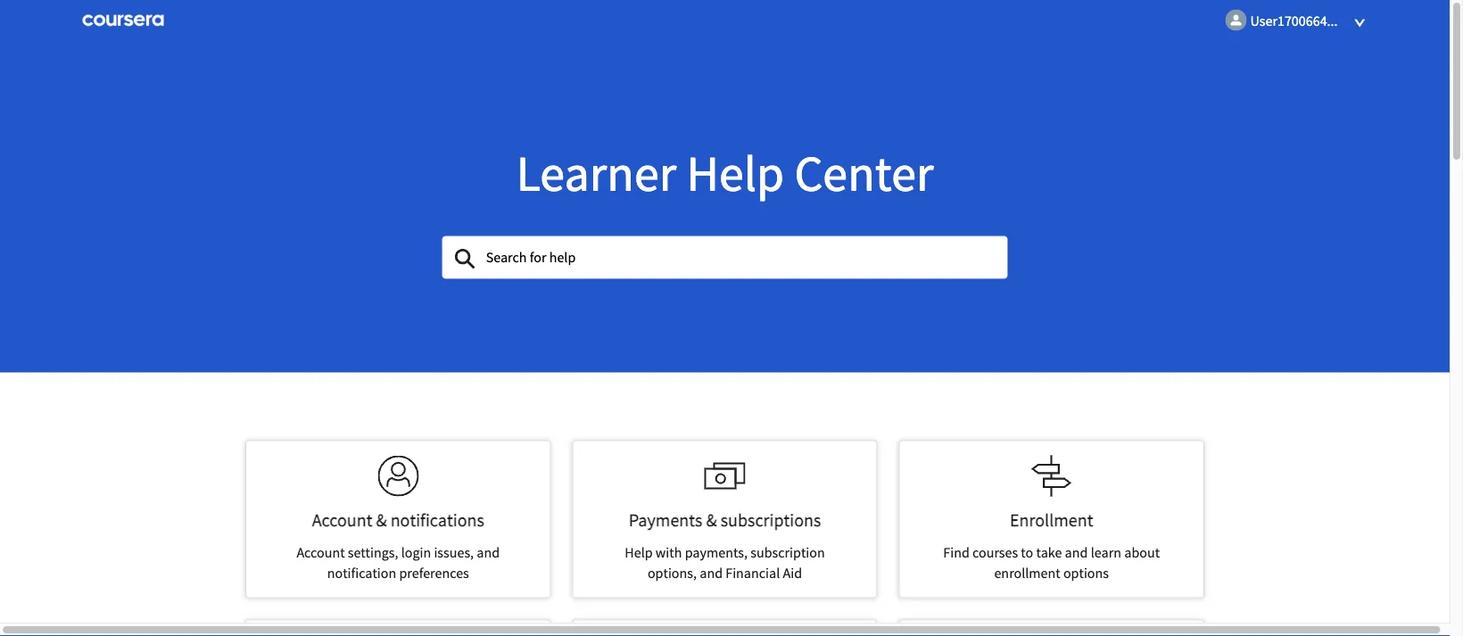 Task type: vqa. For each thing, say whether or not it's contained in the screenshot.
Followers
no



Task type: describe. For each thing, give the bounding box(es) containing it.
issues,
[[434, 544, 474, 562]]

find
[[943, 544, 970, 562]]

account & notifications image
[[378, 456, 419, 497]]

& for subscriptions
[[706, 509, 717, 531]]

& for notifications
[[376, 509, 387, 531]]

enrollment
[[994, 564, 1061, 582]]

preferences
[[399, 564, 469, 582]]

financial
[[726, 564, 780, 582]]

login
[[401, 544, 431, 562]]

Search for help text field
[[442, 236, 1008, 279]]

center
[[794, 141, 934, 204]]

user1700664599655508536
[[1250, 12, 1412, 29]]

notifications
[[390, 509, 484, 531]]

notification
[[327, 564, 396, 582]]

settings,
[[348, 544, 398, 562]]

find courses to take and learn about enrollment options
[[943, 544, 1160, 582]]

with
[[656, 544, 682, 562]]

take
[[1036, 544, 1062, 562]]

help with payments, subscription options, and financial aid
[[625, 544, 825, 582]]

help inside help with payments, subscription options, and financial aid
[[625, 544, 653, 562]]

learner help center banner
[[0, 0, 1450, 373]]

enrollment image
[[1031, 456, 1072, 497]]

courses
[[973, 544, 1018, 562]]

payments & subscriptions
[[629, 509, 821, 531]]

account settings, login issues, and notification preferences
[[297, 544, 500, 582]]



Task type: locate. For each thing, give the bounding box(es) containing it.
payments & subscriptions image
[[704, 456, 745, 497]]

account up notification at left bottom
[[297, 544, 345, 562]]

account for account settings, login issues, and notification preferences
[[297, 544, 345, 562]]

help
[[686, 141, 784, 204], [625, 544, 653, 562]]

and inside help with payments, subscription options, and financial aid
[[700, 564, 723, 582]]

2 horizontal spatial and
[[1065, 544, 1088, 562]]

options,
[[648, 564, 697, 582]]

subscriptions
[[721, 509, 821, 531]]

account & notifications
[[312, 509, 484, 531]]

help left with
[[625, 544, 653, 562]]

and up options
[[1065, 544, 1088, 562]]

to
[[1021, 544, 1033, 562]]

enrollment
[[1010, 509, 1093, 531]]

payments
[[629, 509, 703, 531]]

options
[[1063, 564, 1109, 582]]

help inside banner
[[686, 141, 784, 204]]

account up settings,
[[312, 509, 372, 531]]

1 & from the left
[[376, 509, 387, 531]]

&
[[376, 509, 387, 531], [706, 509, 717, 531]]

& up payments,
[[706, 509, 717, 531]]

and
[[477, 544, 500, 562], [1065, 544, 1088, 562], [700, 564, 723, 582]]

0 vertical spatial account
[[312, 509, 372, 531]]

1 vertical spatial help
[[625, 544, 653, 562]]

0 horizontal spatial &
[[376, 509, 387, 531]]

account inside account settings, login issues, and notification preferences
[[297, 544, 345, 562]]

and inside account settings, login issues, and notification preferences
[[477, 544, 500, 562]]

help up search for help text field
[[686, 141, 784, 204]]

learner help center
[[516, 141, 934, 204]]

0 vertical spatial help
[[686, 141, 784, 204]]

0 horizontal spatial and
[[477, 544, 500, 562]]

2 & from the left
[[706, 509, 717, 531]]

and down payments,
[[700, 564, 723, 582]]

1 horizontal spatial help
[[686, 141, 784, 204]]

None field
[[442, 236, 1008, 279]]

1 horizontal spatial &
[[706, 509, 717, 531]]

payments,
[[685, 544, 748, 562]]

and inside find courses to take and learn about enrollment options
[[1065, 544, 1088, 562]]

and for account & notifications
[[477, 544, 500, 562]]

0 horizontal spatial help
[[625, 544, 653, 562]]

& up settings,
[[376, 509, 387, 531]]

1 vertical spatial account
[[297, 544, 345, 562]]

none field inside learner help center banner
[[442, 236, 1008, 279]]

user1700664599655508536 button
[[1221, 4, 1412, 33]]

account for account & notifications
[[312, 509, 372, 531]]

learner
[[516, 141, 676, 204]]

and for enrollment
[[1065, 544, 1088, 562]]

aid
[[783, 564, 802, 582]]

and right issues,
[[477, 544, 500, 562]]

subscription
[[751, 544, 825, 562]]

1 horizontal spatial and
[[700, 564, 723, 582]]

account
[[312, 509, 372, 531], [297, 544, 345, 562]]

about
[[1124, 544, 1160, 562]]

learn
[[1091, 544, 1121, 562]]



